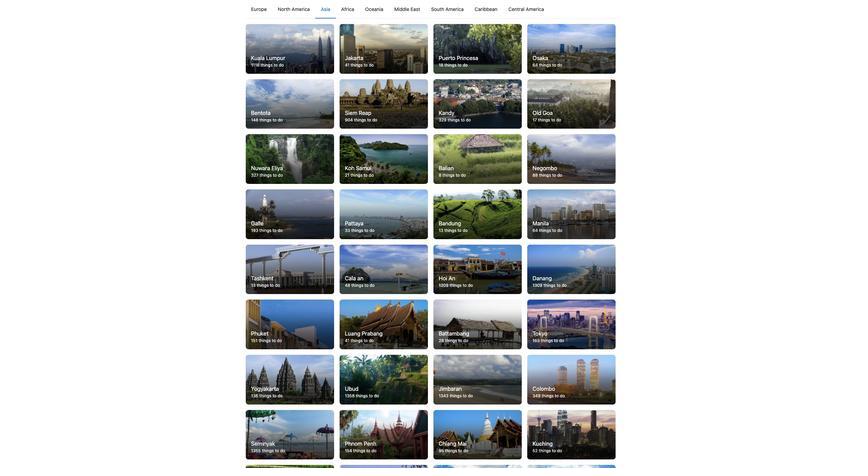 Task type: describe. For each thing, give the bounding box(es) containing it.
do inside ubud 1358 things to do
[[374, 394, 379, 399]]

prabang
[[362, 331, 383, 337]]

chiang mai image
[[433, 411, 522, 460]]

193
[[251, 228, 258, 233]]

pattaya image
[[339, 190, 428, 240]]

do inside kuala lumpur 1116 things to do
[[279, 63, 284, 68]]

things inside manila 64 things to do
[[539, 228, 551, 233]]

south
[[431, 6, 444, 12]]

do inside jakarta 41 things to do
[[369, 63, 374, 68]]

to inside balian 8 things to do
[[456, 173, 460, 178]]

things inside hoi an 1309 things to do
[[450, 283, 462, 289]]

manila 64 things to do
[[533, 221, 562, 233]]

154
[[345, 449, 352, 454]]

136
[[251, 394, 258, 399]]

to inside kandy 329 things to do
[[461, 118, 465, 123]]

siem reap image
[[339, 79, 428, 129]]

to inside puerto princesa 18 things to do
[[458, 63, 462, 68]]

puerto princesa image
[[433, 24, 522, 74]]

do inside tashkent 13 things to do
[[275, 283, 280, 289]]

to inside jimbaran 1343 things to do
[[463, 394, 467, 399]]

to inside nuwara eliya 327 things to do
[[273, 173, 277, 178]]

balian
[[439, 165, 454, 172]]

to inside phnom penh 154 things to do
[[366, 449, 370, 454]]

danang
[[533, 276, 552, 282]]

colombo 349 things to do
[[533, 386, 565, 399]]

cala an image
[[339, 245, 428, 295]]

things inside kuching 52 things to do
[[539, 449, 551, 454]]

do inside the koh samui 21 things to do
[[369, 173, 374, 178]]

manila
[[533, 221, 549, 227]]

oceania button
[[360, 0, 389, 18]]

things inside pattaya 33 things to do
[[351, 228, 363, 233]]

negombo image
[[527, 135, 616, 184]]

middle east button
[[389, 0, 426, 18]]

kandy
[[439, 110, 454, 116]]

do inside puerto princesa 18 things to do
[[463, 63, 468, 68]]

kuala lumpur image
[[246, 24, 334, 74]]

to inside the koh samui 21 things to do
[[364, 173, 368, 178]]

east
[[411, 6, 420, 12]]

things inside kuala lumpur 1116 things to do
[[261, 63, 273, 68]]

eliya
[[272, 165, 283, 172]]

349
[[533, 394, 541, 399]]

18
[[439, 63, 443, 68]]

princesa
[[457, 55, 478, 61]]

1309 inside hoi an 1309 things to do
[[439, 283, 449, 289]]

do inside osaka 64 things to do
[[557, 63, 562, 68]]

to inside ubud 1358 things to do
[[369, 394, 373, 399]]

1343
[[439, 394, 449, 399]]

osaka image
[[527, 24, 616, 74]]

bandung
[[439, 221, 461, 227]]

old goa 17 things to do
[[533, 110, 561, 123]]

things inside colombo 349 things to do
[[542, 394, 554, 399]]

do inside the siem reap 904 things to do
[[372, 118, 377, 123]]

do inside chiang mai 95 things to do
[[463, 449, 468, 454]]

battambang
[[439, 331, 469, 337]]

163
[[533, 339, 540, 344]]

europe
[[251, 6, 267, 12]]

caribbean button
[[469, 0, 503, 18]]

things inside "battambang 28 things to do"
[[445, 339, 457, 344]]

do inside phuket 151 things to do
[[277, 339, 282, 344]]

things inside bentota 148 things to do
[[260, 118, 272, 123]]

to inside jakarta 41 things to do
[[364, 63, 368, 68]]

17
[[533, 118, 537, 123]]

asia button
[[315, 0, 336, 18]]

things inside kandy 329 things to do
[[448, 118, 460, 123]]

tashkent
[[251, 276, 274, 282]]

goa
[[543, 110, 553, 116]]

1358
[[345, 394, 355, 399]]

negombo
[[533, 165, 557, 172]]

osaka 64 things to do
[[533, 55, 562, 68]]

reap
[[359, 110, 371, 116]]

do inside old goa 17 things to do
[[556, 118, 561, 123]]

galle image
[[246, 190, 334, 240]]

mai
[[458, 441, 467, 448]]

middle east
[[394, 6, 420, 12]]

seminyak image
[[246, 411, 334, 460]]

things inside the siem reap 904 things to do
[[354, 118, 366, 123]]

to inside pattaya 33 things to do
[[365, 228, 368, 233]]

33
[[345, 228, 350, 233]]

osaka
[[533, 55, 548, 61]]

bandung 13 things to do
[[439, 221, 468, 233]]

do inside cala an 48 things to do
[[370, 283, 375, 289]]

nuwara eliya image
[[246, 135, 334, 184]]

151
[[251, 339, 258, 344]]

danang image
[[527, 245, 616, 295]]

do inside pattaya 33 things to do
[[370, 228, 375, 233]]

phuket image
[[246, 300, 334, 350]]

siem reap 904 things to do
[[345, 110, 377, 123]]

64 for manila
[[533, 228, 538, 233]]

things inside balian 8 things to do
[[443, 173, 455, 178]]

to inside tokyo 163 things to do
[[554, 339, 558, 344]]

things inside cala an 48 things to do
[[351, 283, 363, 289]]

galle
[[251, 221, 264, 227]]

do inside tokyo 163 things to do
[[559, 339, 564, 344]]

phnom
[[345, 441, 362, 448]]

hoi
[[439, 276, 447, 282]]

ubud image
[[339, 355, 428, 405]]

1309 inside danang 1309 things to do
[[533, 283, 542, 289]]

jimbaran
[[439, 386, 462, 392]]

things inside galle 193 things to do
[[259, 228, 271, 233]]

jakarta 41 things to do
[[345, 55, 374, 68]]

lombok image
[[246, 466, 334, 469]]

south america button
[[426, 0, 469, 18]]

do inside nuwara eliya 327 things to do
[[278, 173, 283, 178]]

an
[[449, 276, 455, 282]]

phnom penh 154 things to do
[[345, 441, 376, 454]]

jimbaran image
[[433, 355, 522, 405]]

to inside manila 64 things to do
[[552, 228, 556, 233]]

tokyo image
[[527, 300, 616, 350]]

central america button
[[503, 0, 550, 18]]

things inside nuwara eliya 327 things to do
[[260, 173, 272, 178]]

tashkent image
[[246, 245, 334, 295]]

puerto princesa 18 things to do
[[439, 55, 478, 68]]

to inside tashkent 13 things to do
[[270, 283, 274, 289]]

to inside chiang mai 95 things to do
[[458, 449, 462, 454]]

to inside negombo 88 things to do
[[552, 173, 556, 178]]

luang prabang image
[[339, 300, 428, 350]]

tokyo
[[533, 331, 547, 337]]

koh samui 21 things to do
[[345, 165, 374, 178]]

13 for tashkent
[[251, 283, 256, 289]]

things inside seminyak 1355 things to do
[[262, 449, 274, 454]]

do inside luang prabang 41 things to do
[[369, 339, 374, 344]]

1116
[[251, 63, 260, 68]]

bandung image
[[433, 190, 522, 240]]

95
[[439, 449, 444, 454]]

hong kong image
[[433, 466, 522, 469]]

to inside colombo 349 things to do
[[555, 394, 559, 399]]

things inside jimbaran 1343 things to do
[[450, 394, 462, 399]]

kolkata image
[[527, 466, 616, 469]]

to inside bentota 148 things to do
[[273, 118, 277, 123]]

do inside manila 64 things to do
[[557, 228, 562, 233]]

central
[[509, 6, 525, 12]]

kandy 329 things to do
[[439, 110, 471, 123]]

tab list containing europe
[[246, 0, 616, 19]]

colombo
[[533, 386, 555, 392]]

to inside old goa 17 things to do
[[551, 118, 555, 123]]

to inside phuket 151 things to do
[[272, 339, 276, 344]]

manila image
[[527, 190, 616, 240]]

things inside chiang mai 95 things to do
[[445, 449, 457, 454]]

327
[[251, 173, 259, 178]]

to inside hoi an 1309 things to do
[[463, 283, 467, 289]]

danang 1309 things to do
[[533, 276, 567, 289]]

nuwara
[[251, 165, 270, 172]]

phuket
[[251, 331, 268, 337]]

balian image
[[433, 135, 522, 184]]



Task type: vqa. For each thing, say whether or not it's contained in the screenshot.
the left ON
no



Task type: locate. For each thing, give the bounding box(es) containing it.
things inside phuket 151 things to do
[[259, 339, 271, 344]]

jimbaran 1343 things to do
[[439, 386, 473, 399]]

to inside bandung 13 things to do
[[458, 228, 462, 233]]

tashkent 13 things to do
[[251, 276, 280, 289]]

64
[[533, 63, 538, 68], [533, 228, 538, 233]]

america right the south
[[446, 6, 464, 12]]

cala an 48 things to do
[[345, 276, 375, 289]]

to inside "battambang 28 things to do"
[[458, 339, 462, 344]]

ubud 1358 things to do
[[345, 386, 379, 399]]

148
[[251, 118, 258, 123]]

0 vertical spatial 41
[[345, 63, 350, 68]]

1 1309 from the left
[[439, 283, 449, 289]]

yogyakarta image
[[246, 355, 334, 405]]

do inside galle 193 things to do
[[278, 228, 283, 233]]

do inside the yogyakarta 136 things to do
[[278, 394, 283, 399]]

to inside osaka 64 things to do
[[552, 63, 556, 68]]

america right central
[[526, 6, 544, 12]]

41 down luang
[[345, 339, 350, 344]]

13 inside tashkent 13 things to do
[[251, 283, 256, 289]]

1 vertical spatial 64
[[533, 228, 538, 233]]

lumpur
[[266, 55, 285, 61]]

coron image
[[339, 466, 428, 469]]

things inside negombo 88 things to do
[[539, 173, 551, 178]]

things inside ubud 1358 things to do
[[356, 394, 368, 399]]

2 64 from the top
[[533, 228, 538, 233]]

phnom penh image
[[339, 411, 428, 460]]

to inside seminyak 1355 things to do
[[275, 449, 279, 454]]

america
[[292, 6, 310, 12], [446, 6, 464, 12], [526, 6, 544, 12]]

middle
[[394, 6, 409, 12]]

do inside negombo 88 things to do
[[557, 173, 562, 178]]

jakarta image
[[339, 24, 428, 74]]

things inside bandung 13 things to do
[[445, 228, 457, 233]]

pattaya
[[345, 221, 364, 227]]

seminyak 1355 things to do
[[251, 441, 285, 454]]

koh samui image
[[339, 135, 428, 184]]

things inside tashkent 13 things to do
[[257, 283, 269, 289]]

things
[[261, 63, 273, 68], [351, 63, 363, 68], [445, 63, 457, 68], [539, 63, 551, 68], [260, 118, 272, 123], [354, 118, 366, 123], [448, 118, 460, 123], [538, 118, 550, 123], [260, 173, 272, 178], [351, 173, 363, 178], [443, 173, 455, 178], [539, 173, 551, 178], [259, 228, 271, 233], [351, 228, 363, 233], [445, 228, 457, 233], [539, 228, 551, 233], [257, 283, 269, 289], [351, 283, 363, 289], [450, 283, 462, 289], [544, 283, 556, 289], [259, 339, 271, 344], [351, 339, 363, 344], [445, 339, 457, 344], [541, 339, 553, 344], [259, 394, 271, 399], [356, 394, 368, 399], [450, 394, 462, 399], [542, 394, 554, 399], [262, 449, 274, 454], [353, 449, 365, 454], [445, 449, 457, 454], [539, 449, 551, 454]]

13 inside bandung 13 things to do
[[439, 228, 443, 233]]

28
[[439, 339, 444, 344]]

1 vertical spatial 41
[[345, 339, 350, 344]]

an
[[357, 276, 363, 282]]

1309 down danang
[[533, 283, 542, 289]]

caribbean
[[475, 6, 498, 12]]

2 america from the left
[[446, 6, 464, 12]]

48
[[345, 283, 350, 289]]

904
[[345, 118, 353, 123]]

things inside phnom penh 154 things to do
[[353, 449, 365, 454]]

things inside old goa 17 things to do
[[538, 118, 550, 123]]

1309 down "hoi"
[[439, 283, 449, 289]]

41 inside jakarta 41 things to do
[[345, 63, 350, 68]]

kuala lumpur 1116 things to do
[[251, 55, 285, 68]]

2 1309 from the left
[[533, 283, 542, 289]]

to inside kuala lumpur 1116 things to do
[[274, 63, 278, 68]]

88
[[533, 173, 538, 178]]

do inside phnom penh 154 things to do
[[372, 449, 376, 454]]

america for north america
[[292, 6, 310, 12]]

things inside jakarta 41 things to do
[[351, 63, 363, 68]]

2 horizontal spatial america
[[526, 6, 544, 12]]

21
[[345, 173, 349, 178]]

64 inside manila 64 things to do
[[533, 228, 538, 233]]

things inside danang 1309 things to do
[[544, 283, 556, 289]]

kuala
[[251, 55, 265, 61]]

america for south america
[[446, 6, 464, 12]]

samui
[[356, 165, 371, 172]]

north
[[278, 6, 290, 12]]

64 down osaka
[[533, 63, 538, 68]]

chiang mai 95 things to do
[[439, 441, 468, 454]]

do inside seminyak 1355 things to do
[[280, 449, 285, 454]]

africa button
[[336, 0, 360, 18]]

north america button
[[272, 0, 315, 18]]

do inside "battambang 28 things to do"
[[463, 339, 468, 344]]

0 horizontal spatial america
[[292, 6, 310, 12]]

1 horizontal spatial america
[[446, 6, 464, 12]]

north america
[[278, 6, 310, 12]]

things inside the koh samui 21 things to do
[[351, 173, 363, 178]]

64 inside osaka 64 things to do
[[533, 63, 538, 68]]

to inside the yogyakarta 136 things to do
[[273, 394, 277, 399]]

13 down bandung
[[439, 228, 443, 233]]

to inside kuching 52 things to do
[[552, 449, 556, 454]]

kandy image
[[433, 79, 522, 129]]

do inside kandy 329 things to do
[[466, 118, 471, 123]]

41 inside luang prabang 41 things to do
[[345, 339, 350, 344]]

0 horizontal spatial 13
[[251, 283, 256, 289]]

1355
[[251, 449, 261, 454]]

things inside puerto princesa 18 things to do
[[445, 63, 457, 68]]

america right "north"
[[292, 6, 310, 12]]

central america
[[509, 6, 544, 12]]

things inside luang prabang 41 things to do
[[351, 339, 363, 344]]

old
[[533, 110, 541, 116]]

do inside balian 8 things to do
[[461, 173, 466, 178]]

8
[[439, 173, 441, 178]]

2 41 from the top
[[345, 339, 350, 344]]

13 down tashkent on the bottom of page
[[251, 283, 256, 289]]

1 41 from the top
[[345, 63, 350, 68]]

things inside tokyo 163 things to do
[[541, 339, 553, 344]]

puerto
[[439, 55, 455, 61]]

do inside bandung 13 things to do
[[463, 228, 468, 233]]

oceania
[[365, 6, 383, 12]]

seminyak
[[251, 441, 275, 448]]

1 horizontal spatial 1309
[[533, 283, 542, 289]]

do inside danang 1309 things to do
[[562, 283, 567, 289]]

41
[[345, 63, 350, 68], [345, 339, 350, 344]]

luang prabang 41 things to do
[[345, 331, 383, 344]]

64 down manila
[[533, 228, 538, 233]]

asia
[[321, 6, 330, 12]]

64 for osaka
[[533, 63, 538, 68]]

329
[[439, 118, 447, 123]]

1309
[[439, 283, 449, 289], [533, 283, 542, 289]]

kuching
[[533, 441, 553, 448]]

1 america from the left
[[292, 6, 310, 12]]

kuching image
[[527, 411, 616, 460]]

nuwara eliya 327 things to do
[[251, 165, 283, 178]]

41 down jakarta
[[345, 63, 350, 68]]

negombo 88 things to do
[[533, 165, 562, 178]]

battambang image
[[433, 300, 522, 350]]

do inside hoi an 1309 things to do
[[468, 283, 473, 289]]

1 64 from the top
[[533, 63, 538, 68]]

luang
[[345, 331, 360, 337]]

1 horizontal spatial 13
[[439, 228, 443, 233]]

1 vertical spatial 13
[[251, 283, 256, 289]]

south america
[[431, 6, 464, 12]]

bentota image
[[246, 79, 334, 129]]

to inside danang 1309 things to do
[[557, 283, 561, 289]]

america inside button
[[446, 6, 464, 12]]

do inside jimbaran 1343 things to do
[[468, 394, 473, 399]]

to inside the siem reap 904 things to do
[[367, 118, 371, 123]]

hoi an 1309 things to do
[[439, 276, 473, 289]]

pattaya 33 things to do
[[345, 221, 375, 233]]

yogyakarta 136 things to do
[[251, 386, 283, 399]]

0 horizontal spatial 1309
[[439, 283, 449, 289]]

cala
[[345, 276, 356, 282]]

to inside galle 193 things to do
[[273, 228, 277, 233]]

things inside osaka 64 things to do
[[539, 63, 551, 68]]

0 vertical spatial 13
[[439, 228, 443, 233]]

do inside kuching 52 things to do
[[557, 449, 562, 454]]

do inside colombo 349 things to do
[[560, 394, 565, 399]]

koh
[[345, 165, 355, 172]]

bentota
[[251, 110, 271, 116]]

colombo image
[[527, 355, 616, 405]]

bentota 148 things to do
[[251, 110, 283, 123]]

siem
[[345, 110, 357, 116]]

africa
[[341, 6, 354, 12]]

hoi an image
[[433, 245, 522, 295]]

kuching 52 things to do
[[533, 441, 562, 454]]

battambang 28 things to do
[[439, 331, 469, 344]]

do inside bentota 148 things to do
[[278, 118, 283, 123]]

jakarta
[[345, 55, 363, 61]]

do
[[279, 63, 284, 68], [369, 63, 374, 68], [463, 63, 468, 68], [557, 63, 562, 68], [278, 118, 283, 123], [372, 118, 377, 123], [466, 118, 471, 123], [556, 118, 561, 123], [278, 173, 283, 178], [369, 173, 374, 178], [461, 173, 466, 178], [557, 173, 562, 178], [278, 228, 283, 233], [370, 228, 375, 233], [463, 228, 468, 233], [557, 228, 562, 233], [275, 283, 280, 289], [370, 283, 375, 289], [468, 283, 473, 289], [562, 283, 567, 289], [277, 339, 282, 344], [369, 339, 374, 344], [463, 339, 468, 344], [559, 339, 564, 344], [278, 394, 283, 399], [374, 394, 379, 399], [468, 394, 473, 399], [560, 394, 565, 399], [280, 449, 285, 454], [372, 449, 376, 454], [463, 449, 468, 454], [557, 449, 562, 454]]

things inside the yogyakarta 136 things to do
[[259, 394, 271, 399]]

balian 8 things to do
[[439, 165, 466, 178]]

to inside cala an 48 things to do
[[365, 283, 369, 289]]

3 america from the left
[[526, 6, 544, 12]]

13
[[439, 228, 443, 233], [251, 283, 256, 289]]

0 vertical spatial 64
[[533, 63, 538, 68]]

chiang
[[439, 441, 456, 448]]

to inside luang prabang 41 things to do
[[364, 339, 368, 344]]

old goa image
[[527, 79, 616, 129]]

america for central america
[[526, 6, 544, 12]]

13 for bandung
[[439, 228, 443, 233]]

tab list
[[246, 0, 616, 19]]

europe button
[[246, 0, 272, 18]]



